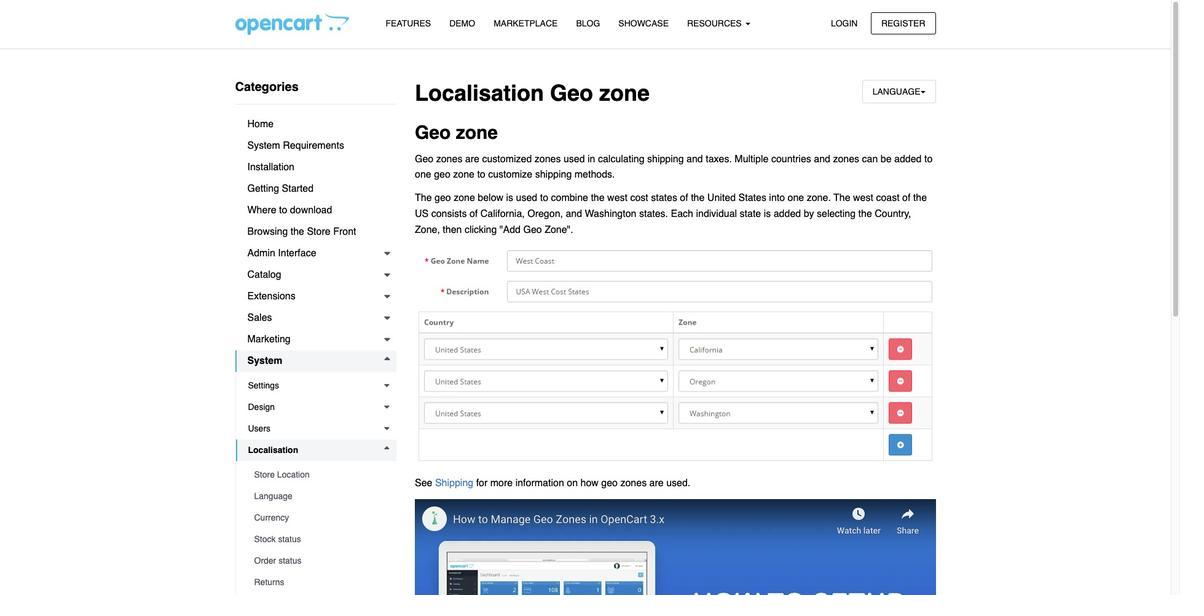 Task type: describe. For each thing, give the bounding box(es) containing it.
design link
[[236, 397, 397, 418]]

2 horizontal spatial and
[[814, 154, 831, 165]]

home link
[[235, 114, 397, 135]]

language link
[[242, 486, 397, 507]]

zone,
[[415, 224, 440, 235]]

1 horizontal spatial are
[[650, 478, 664, 489]]

clicking
[[465, 224, 497, 235]]

zone".
[[545, 224, 573, 235]]

zone.
[[807, 193, 831, 204]]

sales
[[247, 312, 272, 323]]

us
[[415, 208, 429, 219]]

download
[[290, 205, 332, 216]]

zones right how
[[621, 478, 647, 489]]

language for language dropdown button
[[873, 87, 921, 97]]

where to download
[[247, 205, 332, 216]]

localisation for localisation geo zone
[[415, 81, 544, 106]]

getting started
[[247, 183, 314, 194]]

individual
[[696, 208, 737, 219]]

to right where
[[279, 205, 287, 216]]

currency link
[[242, 507, 397, 529]]

store location
[[254, 470, 310, 480]]

stock status
[[254, 534, 301, 544]]

where to download link
[[235, 200, 397, 221]]

customize
[[488, 169, 533, 180]]

methods.
[[575, 169, 615, 180]]

resources link
[[678, 13, 760, 35]]

geo zone
[[415, 122, 498, 143]]

geo inside the geo zone below is used to combine the west cost states of the united states into one zone. the west coast of the us consists of california, oregon, and washington states. each individual state is added by selecting the country, zone, then clicking "add geo zone".
[[435, 193, 451, 204]]

how
[[581, 478, 599, 489]]

can
[[862, 154, 878, 165]]

status for stock status
[[278, 534, 301, 544]]

installation link
[[235, 157, 397, 178]]

catalog link
[[235, 264, 397, 286]]

1 horizontal spatial of
[[680, 193, 688, 204]]

geo inside geo zones are customized zones used in calculating shipping and taxes. multiple countries and zones can be added to one geo zone to customize shipping methods.
[[415, 154, 434, 165]]

1 horizontal spatial is
[[764, 208, 771, 219]]

"add
[[500, 224, 521, 235]]

for
[[476, 478, 488, 489]]

categories
[[235, 80, 299, 94]]

by
[[804, 208, 814, 219]]

united
[[708, 193, 736, 204]]

order status link
[[242, 550, 397, 572]]

states
[[651, 193, 677, 204]]

country,
[[875, 208, 911, 219]]

information
[[516, 478, 564, 489]]

zone inside geo zones are customized zones used in calculating shipping and taxes. multiple countries and zones can be added to one geo zone to customize shipping methods.
[[453, 169, 475, 180]]

used for is
[[516, 193, 537, 204]]

1 the from the left
[[415, 193, 432, 204]]

catalog
[[247, 269, 281, 280]]

extensions
[[247, 291, 296, 302]]

where
[[247, 205, 276, 216]]

features
[[386, 18, 431, 28]]

the geo zone below is used to combine the west cost states of the united states into one zone. the west coast of the us consists of california, oregon, and washington states. each individual state is added by selecting the country, zone, then clicking "add geo zone".
[[415, 193, 927, 235]]

be
[[881, 154, 892, 165]]

shipping link
[[435, 478, 476, 489]]

shipping
[[435, 478, 474, 489]]

store location link
[[242, 464, 397, 486]]

zones left can
[[833, 154, 860, 165]]

store inside store location link
[[254, 470, 275, 480]]

0 horizontal spatial of
[[470, 208, 478, 219]]

browsing
[[247, 226, 288, 237]]

the right coast on the right of page
[[913, 193, 927, 204]]

started
[[282, 183, 314, 194]]

washington
[[585, 208, 637, 219]]

system link
[[235, 350, 397, 372]]

zones down geo zone
[[436, 154, 463, 165]]

currency
[[254, 513, 289, 523]]

login
[[831, 18, 858, 28]]

browsing the store front
[[247, 226, 356, 237]]

states.
[[639, 208, 668, 219]]

store inside browsing the store front link
[[307, 226, 331, 237]]

selecting
[[817, 208, 856, 219]]

returns
[[254, 577, 284, 587]]

the up the each
[[691, 193, 705, 204]]

system requirements link
[[235, 135, 397, 157]]

zones right customized
[[535, 154, 561, 165]]

into
[[769, 193, 785, 204]]

getting
[[247, 183, 279, 194]]

getting started link
[[235, 178, 397, 200]]

combine
[[551, 193, 588, 204]]

users link
[[236, 418, 397, 440]]

0 vertical spatial is
[[506, 193, 513, 204]]

system for system
[[247, 355, 282, 366]]

states
[[739, 193, 767, 204]]

stock
[[254, 534, 276, 544]]

requirements
[[283, 140, 344, 151]]

to right be
[[925, 154, 933, 165]]

zone inside the geo zone below is used to combine the west cost states of the united states into one zone. the west coast of the us consists of california, oregon, and washington states. each individual state is added by selecting the country, zone, then clicking "add geo zone".
[[454, 193, 475, 204]]

cost
[[630, 193, 648, 204]]

interface
[[278, 248, 316, 259]]

blog
[[576, 18, 600, 28]]

oregon,
[[528, 208, 563, 219]]

localisation geo zone
[[415, 81, 650, 106]]



Task type: vqa. For each thing, say whether or not it's contained in the screenshot.
in
yes



Task type: locate. For each thing, give the bounding box(es) containing it.
1 vertical spatial status
[[279, 556, 302, 566]]

sales link
[[235, 307, 397, 329]]

are down geo zone
[[465, 154, 480, 165]]

is up california,
[[506, 193, 513, 204]]

language inside dropdown button
[[873, 87, 921, 97]]

0 horizontal spatial the
[[415, 193, 432, 204]]

language inside 'link'
[[254, 491, 293, 501]]

consists
[[431, 208, 467, 219]]

1 west from the left
[[607, 193, 628, 204]]

2 the from the left
[[834, 193, 851, 204]]

localisation up geo zone
[[415, 81, 544, 106]]

of right coast on the right of page
[[903, 193, 911, 204]]

settings
[[248, 381, 279, 390]]

1 horizontal spatial localisation
[[415, 81, 544, 106]]

0 horizontal spatial one
[[415, 169, 431, 180]]

shipping up the combine
[[535, 169, 572, 180]]

and down the combine
[[566, 208, 582, 219]]

location
[[277, 470, 310, 480]]

system for system requirements
[[247, 140, 280, 151]]

status
[[278, 534, 301, 544], [279, 556, 302, 566]]

language
[[873, 87, 921, 97], [254, 491, 293, 501]]

home
[[247, 119, 274, 130]]

admin interface
[[247, 248, 316, 259]]

features link
[[377, 13, 440, 35]]

are inside geo zones are customized zones used in calculating shipping and taxes. multiple countries and zones can be added to one geo zone to customize shipping methods.
[[465, 154, 480, 165]]

demo link
[[440, 13, 485, 35]]

are
[[465, 154, 480, 165], [650, 478, 664, 489]]

0 horizontal spatial language
[[254, 491, 293, 501]]

1 horizontal spatial and
[[687, 154, 703, 165]]

0 vertical spatial shipping
[[647, 154, 684, 165]]

localisation link
[[236, 440, 397, 461]]

1 horizontal spatial the
[[834, 193, 851, 204]]

used for zones
[[564, 154, 585, 165]]

0 horizontal spatial added
[[774, 208, 801, 219]]

of
[[680, 193, 688, 204], [903, 193, 911, 204], [470, 208, 478, 219]]

0 horizontal spatial and
[[566, 208, 582, 219]]

demo
[[450, 18, 475, 28]]

see
[[415, 478, 432, 489]]

added inside geo zones are customized zones used in calculating shipping and taxes. multiple countries and zones can be added to one geo zone to customize shipping methods.
[[895, 154, 922, 165]]

1 vertical spatial are
[[650, 478, 664, 489]]

to inside the geo zone below is used to combine the west cost states of the united states into one zone. the west coast of the us consists of california, oregon, and washington states. each individual state is added by selecting the country, zone, then clicking "add geo zone".
[[540, 193, 548, 204]]

returns link
[[242, 572, 397, 593]]

customized
[[482, 154, 532, 165]]

system down 'home'
[[247, 140, 280, 151]]

1 horizontal spatial added
[[895, 154, 922, 165]]

localisation down users
[[248, 445, 298, 455]]

more
[[490, 478, 513, 489]]

zone
[[599, 81, 650, 106], [456, 122, 498, 143], [453, 169, 475, 180], [454, 193, 475, 204]]

0 vertical spatial store
[[307, 226, 331, 237]]

1 vertical spatial language
[[254, 491, 293, 501]]

2 vertical spatial geo
[[601, 478, 618, 489]]

order
[[254, 556, 276, 566]]

are left used.
[[650, 478, 664, 489]]

each
[[671, 208, 693, 219]]

one right into
[[788, 193, 804, 204]]

status up order status
[[278, 534, 301, 544]]

used left in
[[564, 154, 585, 165]]

1 system from the top
[[247, 140, 280, 151]]

store down the where to download link
[[307, 226, 331, 237]]

settings link
[[236, 375, 397, 397]]

to up oregon, on the left of the page
[[540, 193, 548, 204]]

0 vertical spatial geo
[[434, 169, 451, 180]]

register
[[882, 18, 926, 28]]

coast
[[876, 193, 900, 204]]

showcase link
[[609, 13, 678, 35]]

stock status link
[[242, 529, 397, 550]]

geo inside the geo zone below is used to combine the west cost states of the united states into one zone. the west coast of the us consists of california, oregon, and washington states. each individual state is added by selecting the country, zone, then clicking "add geo zone".
[[523, 224, 542, 235]]

1 vertical spatial shipping
[[535, 169, 572, 180]]

then
[[443, 224, 462, 235]]

1 vertical spatial store
[[254, 470, 275, 480]]

store
[[307, 226, 331, 237], [254, 470, 275, 480]]

0 horizontal spatial are
[[465, 154, 480, 165]]

1 horizontal spatial used
[[564, 154, 585, 165]]

language for language 'link'
[[254, 491, 293, 501]]

resources
[[687, 18, 744, 28]]

add geo zone backend image
[[415, 246, 936, 468]]

status down stock status
[[279, 556, 302, 566]]

0 horizontal spatial store
[[254, 470, 275, 480]]

one inside the geo zone below is used to combine the west cost states of the united states into one zone. the west coast of the us consists of california, oregon, and washington states. each individual state is added by selecting the country, zone, then clicking "add geo zone".
[[788, 193, 804, 204]]

design
[[248, 402, 275, 412]]

browsing the store front link
[[235, 221, 397, 243]]

of up clicking
[[470, 208, 478, 219]]

1 horizontal spatial language
[[873, 87, 921, 97]]

0 vertical spatial one
[[415, 169, 431, 180]]

0 vertical spatial used
[[564, 154, 585, 165]]

used
[[564, 154, 585, 165], [516, 193, 537, 204]]

register link
[[871, 12, 936, 34]]

blog link
[[567, 13, 609, 35]]

and
[[687, 154, 703, 165], [814, 154, 831, 165], [566, 208, 582, 219]]

0 vertical spatial language
[[873, 87, 921, 97]]

1 horizontal spatial west
[[853, 193, 874, 204]]

on
[[567, 478, 578, 489]]

added down into
[[774, 208, 801, 219]]

2 horizontal spatial of
[[903, 193, 911, 204]]

admin
[[247, 248, 275, 259]]

and right countries in the right of the page
[[814, 154, 831, 165]]

marketplace
[[494, 18, 558, 28]]

1 vertical spatial added
[[774, 208, 801, 219]]

localisation
[[415, 81, 544, 106], [248, 445, 298, 455]]

geo inside geo zones are customized zones used in calculating shipping and taxes. multiple countries and zones can be added to one geo zone to customize shipping methods.
[[434, 169, 451, 180]]

west
[[607, 193, 628, 204], [853, 193, 874, 204]]

0 vertical spatial system
[[247, 140, 280, 151]]

1 vertical spatial system
[[247, 355, 282, 366]]

marketing
[[247, 334, 291, 345]]

added
[[895, 154, 922, 165], [774, 208, 801, 219]]

localisation for localisation
[[248, 445, 298, 455]]

1 vertical spatial is
[[764, 208, 771, 219]]

west up washington
[[607, 193, 628, 204]]

california,
[[481, 208, 525, 219]]

the up selecting on the top of page
[[834, 193, 851, 204]]

0 vertical spatial are
[[465, 154, 480, 165]]

2 west from the left
[[853, 193, 874, 204]]

1 horizontal spatial shipping
[[647, 154, 684, 165]]

countries
[[771, 154, 811, 165]]

1 vertical spatial localisation
[[248, 445, 298, 455]]

used inside geo zones are customized zones used in calculating shipping and taxes. multiple countries and zones can be added to one geo zone to customize shipping methods.
[[564, 154, 585, 165]]

and left taxes.
[[687, 154, 703, 165]]

0 vertical spatial added
[[895, 154, 922, 165]]

admin interface link
[[235, 243, 397, 264]]

added right be
[[895, 154, 922, 165]]

1 horizontal spatial store
[[307, 226, 331, 237]]

2 system from the top
[[247, 355, 282, 366]]

status for order status
[[279, 556, 302, 566]]

multiple
[[735, 154, 769, 165]]

one inside geo zones are customized zones used in calculating shipping and taxes. multiple countries and zones can be added to one geo zone to customize shipping methods.
[[415, 169, 431, 180]]

one
[[415, 169, 431, 180], [788, 193, 804, 204]]

west left coast on the right of page
[[853, 193, 874, 204]]

0 vertical spatial localisation
[[415, 81, 544, 106]]

is right state
[[764, 208, 771, 219]]

0 horizontal spatial west
[[607, 193, 628, 204]]

geo
[[550, 81, 593, 106], [415, 122, 451, 143], [415, 154, 434, 165], [523, 224, 542, 235]]

see shipping for more information on how geo zones are used.
[[415, 478, 691, 489]]

1 horizontal spatial one
[[788, 193, 804, 204]]

the left country,
[[859, 208, 872, 219]]

store left location
[[254, 470, 275, 480]]

state
[[740, 208, 761, 219]]

in
[[588, 154, 595, 165]]

system down marketing
[[247, 355, 282, 366]]

used.
[[667, 478, 691, 489]]

1 vertical spatial one
[[788, 193, 804, 204]]

used up oregon, on the left of the page
[[516, 193, 537, 204]]

0 horizontal spatial used
[[516, 193, 537, 204]]

zones
[[436, 154, 463, 165], [535, 154, 561, 165], [833, 154, 860, 165], [621, 478, 647, 489]]

language button
[[862, 80, 936, 104]]

order status
[[254, 556, 302, 566]]

0 horizontal spatial localisation
[[248, 445, 298, 455]]

to up 'below'
[[477, 169, 486, 180]]

1 vertical spatial geo
[[435, 193, 451, 204]]

below
[[478, 193, 504, 204]]

to
[[925, 154, 933, 165], [477, 169, 486, 180], [540, 193, 548, 204], [279, 205, 287, 216]]

0 horizontal spatial is
[[506, 193, 513, 204]]

used inside the geo zone below is used to combine the west cost states of the united states into one zone. the west coast of the us consists of california, oregon, and washington states. each individual state is added by selecting the country, zone, then clicking "add geo zone".
[[516, 193, 537, 204]]

shipping up states
[[647, 154, 684, 165]]

and inside the geo zone below is used to combine the west cost states of the united states into one zone. the west coast of the us consists of california, oregon, and washington states. each individual state is added by selecting the country, zone, then clicking "add geo zone".
[[566, 208, 582, 219]]

0 vertical spatial status
[[278, 534, 301, 544]]

added inside the geo zone below is used to combine the west cost states of the united states into one zone. the west coast of the us consists of california, oregon, and washington states. each individual state is added by selecting the country, zone, then clicking "add geo zone".
[[774, 208, 801, 219]]

geo zones are customized zones used in calculating shipping and taxes. multiple countries and zones can be added to one geo zone to customize shipping methods.
[[415, 154, 933, 180]]

of up the each
[[680, 193, 688, 204]]

the up us
[[415, 193, 432, 204]]

the up washington
[[591, 193, 605, 204]]

calculating
[[598, 154, 645, 165]]

front
[[333, 226, 356, 237]]

one up us
[[415, 169, 431, 180]]

login link
[[821, 12, 868, 34]]

taxes.
[[706, 154, 732, 165]]

0 horizontal spatial shipping
[[535, 169, 572, 180]]

1 vertical spatial used
[[516, 193, 537, 204]]

opencart - open source shopping cart solution image
[[235, 13, 349, 35]]

marketing link
[[235, 329, 397, 350]]

the up interface
[[291, 226, 304, 237]]

extensions link
[[235, 286, 397, 307]]



